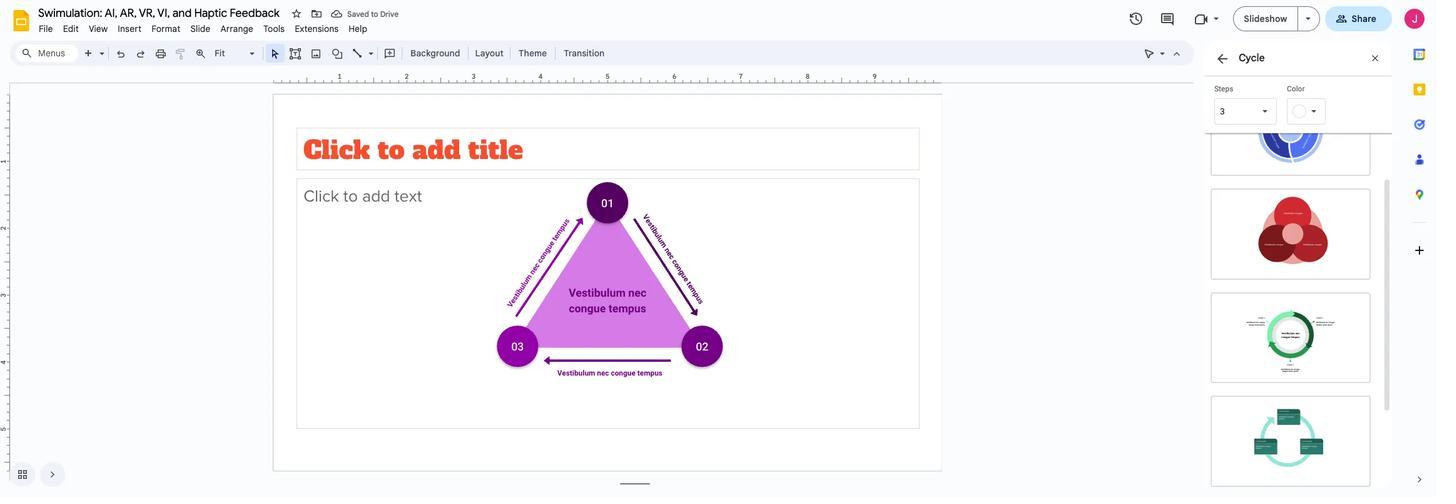 Task type: vqa. For each thing, say whether or not it's contained in the screenshot.
lock
no



Task type: describe. For each thing, give the bounding box(es) containing it.
start slideshow (⌘+enter) image
[[1306, 18, 1311, 20]]

help menu item
[[344, 21, 373, 36]]

Cycle with three sections. Accent color: #4285f4, close to cornflower blue. radio
[[1205, 78, 1378, 182]]

cycle
[[1240, 52, 1266, 64]]

view
[[89, 23, 108, 34]]

arrange menu item
[[216, 21, 258, 36]]

file menu item
[[34, 21, 58, 36]]

tab list inside menu bar banner
[[1403, 37, 1438, 462]]

saved
[[347, 9, 369, 18]]

help
[[349, 23, 368, 34]]

background button
[[405, 44, 466, 63]]

edit menu item
[[58, 21, 84, 36]]

format
[[152, 23, 181, 34]]

option group inside cycle section
[[1205, 67, 1383, 497]]

new slide with layout image
[[96, 45, 105, 49]]

extensions menu item
[[290, 21, 344, 36]]

menu bar inside menu bar banner
[[34, 16, 373, 37]]

color
[[1288, 85, 1306, 93]]

menu bar banner
[[0, 0, 1438, 497]]

main toolbar
[[78, 44, 611, 63]]

edit
[[63, 23, 79, 34]]

transition
[[564, 48, 605, 59]]

tools menu item
[[258, 21, 290, 36]]

Menus field
[[16, 44, 78, 62]]

share button
[[1326, 6, 1393, 31]]

Rename text field
[[34, 5, 287, 20]]

cycle application
[[0, 0, 1438, 497]]

insert image image
[[309, 44, 323, 62]]

theme
[[519, 48, 547, 59]]

color button
[[1288, 84, 1350, 125]]



Task type: locate. For each thing, give the bounding box(es) containing it.
Cycle with three arrows forming a circle. Accent color: #0f9d58, close to green 11. radio
[[1205, 286, 1378, 390]]

tools
[[264, 23, 285, 34]]

insert
[[118, 23, 142, 34]]

menu bar containing file
[[34, 16, 373, 37]]

cycle section
[[1205, 41, 1393, 497]]

shape image
[[330, 44, 345, 62]]

slide menu item
[[186, 21, 216, 36]]

layout
[[475, 48, 504, 59]]

extensions
[[295, 23, 339, 34]]

Cycle with three circles surrounding a smaller central circle. Accent color: #db4437, close to light red berry 1. radio
[[1205, 182, 1378, 286]]

mode and view toolbar
[[1140, 41, 1188, 66]]

tab list
[[1403, 37, 1438, 462]]

background
[[411, 48, 460, 59]]

share
[[1353, 13, 1377, 24]]

Zoom text field
[[213, 44, 248, 62]]

live pointer settings image
[[1158, 45, 1166, 49]]

layout button
[[472, 44, 508, 63]]

arrange
[[221, 23, 253, 34]]

insert menu item
[[113, 21, 147, 36]]

Cycle with three rectangular shapes along a circular arrow. Accent color: #26a69a, close to green 11. radio
[[1205, 390, 1378, 493]]

option group
[[1205, 67, 1383, 497]]

navigation inside the cycle application
[[0, 452, 65, 497]]

drive
[[380, 9, 399, 18]]

3
[[1221, 106, 1226, 116]]

Zoom field
[[211, 44, 260, 63]]

to
[[371, 9, 378, 18]]

slideshow
[[1245, 13, 1288, 24]]

steps list box
[[1215, 84, 1278, 125]]

steps
[[1215, 85, 1234, 93]]

slideshow button
[[1234, 6, 1299, 31]]

transition button
[[558, 44, 610, 63]]

navigation
[[0, 452, 65, 497]]

theme button
[[513, 44, 553, 63]]

view menu item
[[84, 21, 113, 36]]

saved to drive
[[347, 9, 399, 18]]

format menu item
[[147, 21, 186, 36]]

menu bar
[[34, 16, 373, 37]]

slide
[[191, 23, 211, 34]]

file
[[39, 23, 53, 34]]

Star checkbox
[[288, 5, 305, 23]]

saved to drive button
[[328, 5, 402, 23]]



